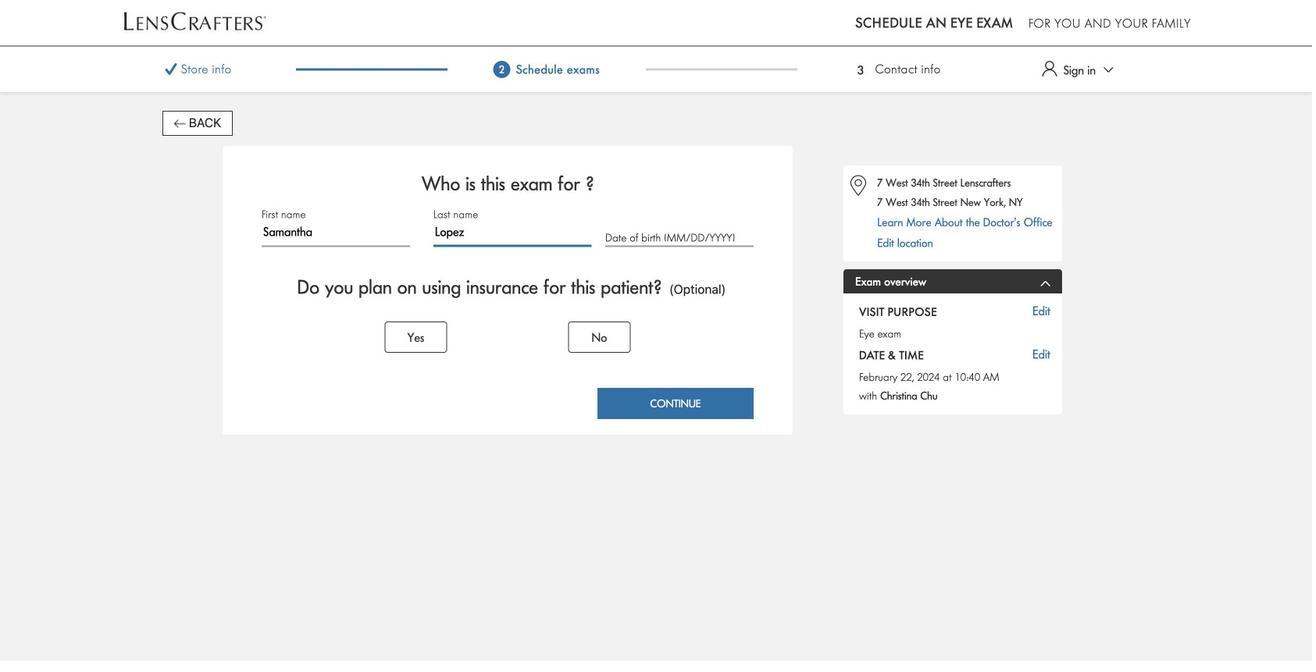 Task type: locate. For each thing, give the bounding box(es) containing it.
form
[[250, 162, 766, 361]]

spotpin ico image
[[847, 173, 870, 198]]

patient date text field
[[606, 222, 754, 247]]



Task type: describe. For each thing, give the bounding box(es) containing it.
patient firstname text field
[[262, 222, 410, 247]]

lc logo image
[[121, 10, 270, 35]]

patient lastname text field
[[434, 222, 582, 247]]



